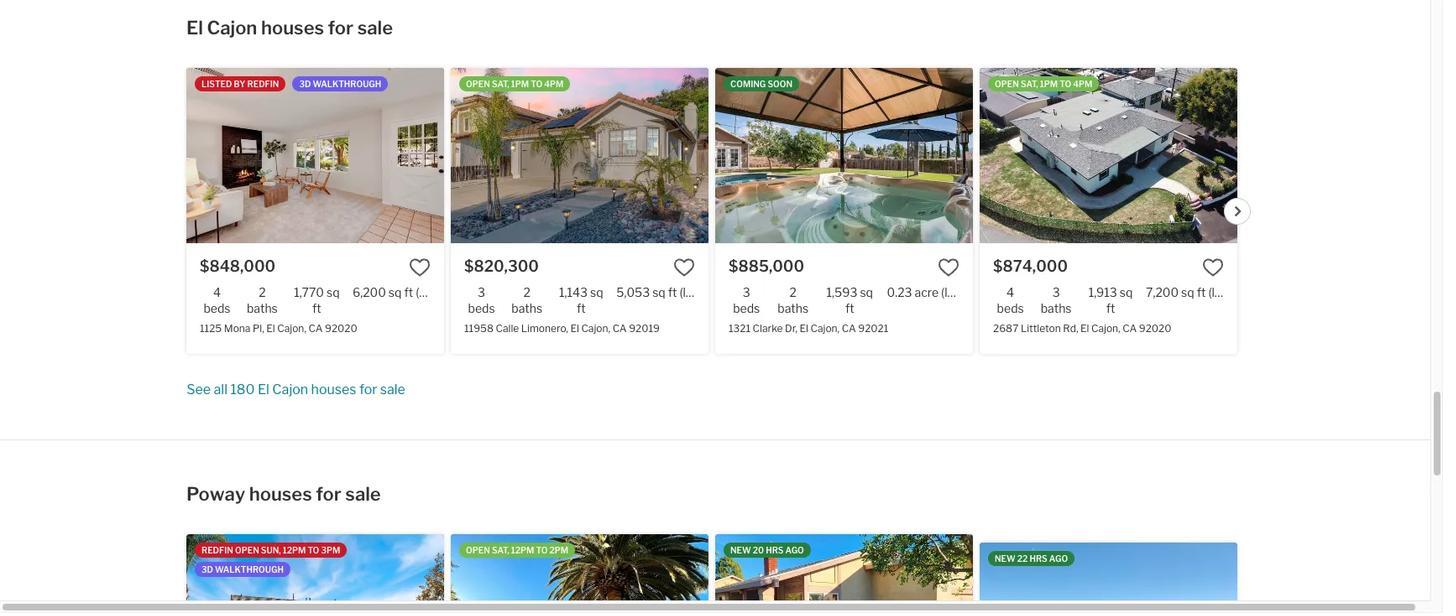 Task type: locate. For each thing, give the bounding box(es) containing it.
sq inside 1,913 sq ft
[[1120, 285, 1133, 299]]

ago right 22
[[1049, 554, 1068, 564]]

cajon right 180
[[272, 382, 308, 398]]

0 horizontal spatial open sat, 1pm to 4pm
[[466, 79, 564, 89]]

to
[[531, 79, 543, 89], [1060, 79, 1071, 89], [308, 546, 319, 556], [536, 546, 548, 556]]

0 horizontal spatial ago
[[785, 546, 804, 556]]

1125 mona pl, el cajon, ca 92020
[[200, 323, 358, 335]]

el right 180
[[258, 382, 269, 398]]

2 cajon, from the left
[[581, 323, 610, 335]]

favorite button image for $848,000
[[409, 257, 431, 278]]

beds up 1125
[[204, 301, 230, 316]]

4
[[213, 285, 221, 299], [1007, 285, 1014, 299]]

favorite button image for $885,000
[[938, 257, 960, 278]]

cajon, for $820,300
[[581, 323, 610, 335]]

0 horizontal spatial 2 baths
[[247, 285, 278, 316]]

1 1pm from the left
[[511, 79, 529, 89]]

2 12pm from the left
[[511, 546, 534, 556]]

favorite button checkbox up 6,200 sq ft (lot)
[[409, 257, 431, 278]]

1 favorite button checkbox from the left
[[938, 257, 960, 278]]

baths for $848,000
[[247, 301, 278, 316]]

favorite button image up 7,200 sq ft (lot)
[[1202, 257, 1224, 278]]

1 favorite button image from the left
[[409, 257, 431, 278]]

ft inside 1,143 sq ft
[[577, 301, 586, 316]]

1,593 sq ft
[[827, 285, 873, 316]]

(lot) right "7,200"
[[1209, 285, 1230, 299]]

ft
[[404, 285, 413, 299], [668, 285, 677, 299], [1197, 285, 1206, 299], [312, 301, 321, 316], [577, 301, 586, 316], [845, 301, 854, 316], [1106, 301, 1115, 316]]

ft inside 1,770 sq ft
[[312, 301, 321, 316]]

1 horizontal spatial 2 baths
[[512, 285, 542, 316]]

sq for 1,913
[[1120, 285, 1133, 299]]

3d down redfin open sun, 12pm to 3pm
[[202, 565, 213, 575]]

180
[[230, 382, 255, 398]]

3 down $874,000
[[1053, 285, 1060, 299]]

3 beds from the left
[[733, 301, 760, 316]]

1 4 from the left
[[213, 285, 221, 299]]

1 horizontal spatial 4 beds
[[997, 285, 1024, 316]]

1 horizontal spatial redfin
[[247, 79, 279, 89]]

1 horizontal spatial open sat, 1pm to 4pm
[[995, 79, 1093, 89]]

hrs for 22
[[1030, 554, 1048, 564]]

0 horizontal spatial 2
[[259, 285, 266, 299]]

1 horizontal spatial 92020
[[1139, 323, 1172, 335]]

el right dr,
[[800, 323, 808, 335]]

1 vertical spatial 3d
[[202, 565, 213, 575]]

2 horizontal spatial 3
[[1053, 285, 1060, 299]]

favorite button image
[[673, 257, 695, 278]]

open for photo of 17762 old winery way, poway, ca 92064
[[466, 546, 490, 556]]

4 sq from the left
[[653, 285, 666, 299]]

2 down $848,000
[[259, 285, 266, 299]]

4 baths from the left
[[1041, 301, 1072, 316]]

ago
[[785, 546, 804, 556], [1049, 554, 1068, 564]]

92020 down 1,770 sq ft in the left of the page
[[325, 323, 358, 335]]

cajon
[[207, 17, 257, 39], [272, 382, 308, 398]]

3 down $820,300
[[478, 285, 485, 299]]

open for photo of 11958 calle limonero, el cajon, ca 92019
[[466, 79, 490, 89]]

2 2 baths from the left
[[512, 285, 542, 316]]

92021
[[858, 323, 889, 335]]

ft for 1,143
[[577, 301, 586, 316]]

5 sq from the left
[[860, 285, 873, 299]]

3d walkthrough for sun,
[[202, 565, 284, 575]]

$874,000
[[993, 257, 1068, 275]]

0 horizontal spatial 92020
[[325, 323, 358, 335]]

92019
[[629, 323, 660, 335]]

3 3 from the left
[[1053, 285, 1060, 299]]

sq inside 1,143 sq ft
[[590, 285, 603, 299]]

ft right "7,200"
[[1197, 285, 1206, 299]]

1 horizontal spatial 3
[[743, 285, 750, 299]]

sq right 6,200
[[389, 285, 402, 299]]

open for photo of 2687 littleton rd, el cajon, ca 92020
[[995, 79, 1019, 89]]

1 horizontal spatial favorite button image
[[938, 257, 960, 278]]

1 horizontal spatial 1pm
[[1040, 79, 1058, 89]]

photo of 0 dorathea, poway, ca 92064 image
[[980, 543, 1238, 614]]

1 3 beds from the left
[[468, 285, 495, 316]]

1 open sat, 1pm to 4pm from the left
[[466, 79, 564, 89]]

ago right 20
[[785, 546, 804, 556]]

3 baths from the left
[[778, 301, 809, 316]]

92020 down "7,200"
[[1139, 323, 1172, 335]]

redfin left sun,
[[202, 546, 233, 556]]

beds up 2687
[[997, 301, 1024, 316]]

2 horizontal spatial 2
[[790, 285, 797, 299]]

4 for $874,000
[[1007, 285, 1014, 299]]

to for photo of 11958 calle limonero, el cajon, ca 92019
[[531, 79, 543, 89]]

sq right 1,770
[[327, 285, 340, 299]]

3d down el cajon houses for sale
[[299, 79, 311, 89]]

baths
[[247, 301, 278, 316], [512, 301, 542, 316], [778, 301, 809, 316], [1041, 301, 1072, 316]]

ft for 6,200
[[404, 285, 413, 299]]

4pm for $820,300
[[544, 79, 564, 89]]

7 sq from the left
[[1181, 285, 1194, 299]]

3 2 baths from the left
[[778, 285, 809, 316]]

0 horizontal spatial 4 beds
[[204, 285, 230, 316]]

hrs right 20
[[766, 546, 784, 556]]

coming soon
[[730, 79, 793, 89]]

baths for $820,300
[[512, 301, 542, 316]]

open sat, 1pm to 4pm for $820,300
[[466, 79, 564, 89]]

2 ca from the left
[[613, 323, 627, 335]]

11958 calle limonero, el cajon, ca 92019
[[464, 323, 660, 335]]

2 3 from the left
[[743, 285, 750, 299]]

1,770
[[294, 285, 324, 299]]

el right pl,
[[266, 323, 275, 335]]

7,200
[[1146, 285, 1179, 299]]

ago for new 20 hrs ago
[[785, 546, 804, 556]]

ft down 1,770
[[312, 301, 321, 316]]

3 for $820,300
[[478, 285, 485, 299]]

3
[[478, 285, 485, 299], [743, 285, 750, 299], [1053, 285, 1060, 299]]

baths up pl,
[[247, 301, 278, 316]]

1 beds from the left
[[204, 301, 230, 316]]

1 vertical spatial 3d walkthrough
[[202, 565, 284, 575]]

cajon, right pl,
[[277, 323, 306, 335]]

favorite button image up acre
[[938, 257, 960, 278]]

beds
[[204, 301, 230, 316], [468, 301, 495, 316], [733, 301, 760, 316], [997, 301, 1024, 316]]

beds for $820,300
[[468, 301, 495, 316]]

1,593
[[827, 285, 858, 299]]

1 92020 from the left
[[325, 323, 358, 335]]

poway
[[186, 484, 245, 506]]

1 favorite button checkbox from the left
[[409, 257, 431, 278]]

0 horizontal spatial cajon
[[207, 17, 257, 39]]

2 down $820,300
[[524, 285, 531, 299]]

3d walkthrough down el cajon houses for sale
[[299, 79, 381, 89]]

2 favorite button checkbox from the left
[[673, 257, 695, 278]]

beds up '11958'
[[468, 301, 495, 316]]

cajon, down 1,143 sq ft
[[581, 323, 610, 335]]

houses up listed by redfin
[[261, 17, 324, 39]]

4 beds up 1125
[[204, 285, 230, 316]]

4 beds from the left
[[997, 301, 1024, 316]]

3 beds up '11958'
[[468, 285, 495, 316]]

el
[[186, 17, 203, 39], [266, 323, 275, 335], [570, 323, 579, 335], [800, 323, 808, 335], [1081, 323, 1089, 335], [258, 382, 269, 398]]

hrs
[[766, 546, 784, 556], [1030, 554, 1048, 564]]

3 beds up '1321' at the bottom right of the page
[[733, 285, 760, 316]]

1pm for $874,000
[[1040, 79, 1058, 89]]

2 baths
[[247, 285, 278, 316], [512, 285, 542, 316], [778, 285, 809, 316]]

0 horizontal spatial favorite button checkbox
[[409, 257, 431, 278]]

2 4 from the left
[[1007, 285, 1014, 299]]

beds up '1321' at the bottom right of the page
[[733, 301, 760, 316]]

3 favorite button image from the left
[[1202, 257, 1224, 278]]

1 horizontal spatial 3 beds
[[733, 285, 760, 316]]

1321
[[729, 323, 751, 335]]

walkthrough down el cajon houses for sale
[[313, 79, 381, 89]]

1 3 from the left
[[478, 285, 485, 299]]

2 horizontal spatial 2 baths
[[778, 285, 809, 316]]

ft right 6,200
[[404, 285, 413, 299]]

0.23 acre (lot)
[[887, 285, 962, 299]]

3 (lot) from the left
[[941, 285, 962, 299]]

ca left the "92021"
[[842, 323, 856, 335]]

3d walkthrough
[[299, 79, 381, 89], [202, 565, 284, 575]]

2 open sat, 1pm to 4pm from the left
[[995, 79, 1093, 89]]

2
[[259, 285, 266, 299], [524, 285, 531, 299], [790, 285, 797, 299]]

cajon, for $874,000
[[1091, 323, 1121, 335]]

0 horizontal spatial 3
[[478, 285, 485, 299]]

ft for 1,770
[[312, 301, 321, 316]]

1 baths from the left
[[247, 301, 278, 316]]

4 down $874,000
[[1007, 285, 1014, 299]]

open sat, 1pm to 4pm for $874,000
[[995, 79, 1093, 89]]

photo of 1125 mona pl, el cajon, ca 92020 image
[[186, 68, 444, 243]]

0 horizontal spatial favorite button image
[[409, 257, 431, 278]]

1 horizontal spatial cajon
[[272, 382, 308, 398]]

sq for 1,143
[[590, 285, 603, 299]]

baths up rd,
[[1041, 301, 1072, 316]]

poway houses for sale
[[186, 484, 381, 506]]

1 horizontal spatial favorite button checkbox
[[673, 257, 695, 278]]

baths for $874,000
[[1041, 301, 1072, 316]]

1,143
[[559, 285, 588, 299]]

redfin right by
[[247, 79, 279, 89]]

beds for $874,000
[[997, 301, 1024, 316]]

2 2 from the left
[[524, 285, 531, 299]]

sq right 5,053
[[653, 285, 666, 299]]

1 horizontal spatial 3d walkthrough
[[299, 79, 381, 89]]

3d for redfin open sun, 12pm to 3pm
[[202, 565, 213, 575]]

12pm left 2pm on the left bottom of page
[[511, 546, 534, 556]]

(lot) down favorite button icon
[[680, 285, 701, 299]]

2 baths up dr,
[[778, 285, 809, 316]]

cajon, right dr,
[[811, 323, 840, 335]]

1 vertical spatial cajon
[[272, 382, 308, 398]]

3d
[[299, 79, 311, 89], [202, 565, 213, 575]]

1 vertical spatial sale
[[380, 382, 405, 398]]

0 vertical spatial for
[[328, 17, 354, 39]]

2 baths up limonero, at bottom left
[[512, 285, 542, 316]]

1 vertical spatial redfin
[[202, 546, 233, 556]]

ft inside 1,593 sq ft
[[845, 301, 854, 316]]

ft down 1,143
[[577, 301, 586, 316]]

1321 clarke dr, el cajon, ca 92021
[[729, 323, 889, 335]]

new for new 20 hrs ago
[[730, 546, 751, 556]]

(lot) right acre
[[941, 285, 962, 299]]

11958
[[464, 323, 494, 335]]

0 vertical spatial 3d walkthrough
[[299, 79, 381, 89]]

el right rd,
[[1081, 323, 1089, 335]]

0 horizontal spatial favorite button checkbox
[[938, 257, 960, 278]]

2 favorite button checkbox from the left
[[1202, 257, 1224, 278]]

ca
[[309, 323, 323, 335], [613, 323, 627, 335], [842, 323, 856, 335], [1123, 323, 1137, 335]]

redfin open sun, 12pm to 3pm
[[202, 546, 340, 556]]

1 sq from the left
[[327, 285, 340, 299]]

1 horizontal spatial 2
[[524, 285, 531, 299]]

6,200
[[353, 285, 386, 299]]

photo of 11958 calle limonero, el cajon, ca 92019 image
[[451, 68, 709, 243]]

2 baths up pl,
[[247, 285, 278, 316]]

favorite button image up 6,200 sq ft (lot)
[[409, 257, 431, 278]]

2 vertical spatial for
[[316, 484, 342, 506]]

walkthrough
[[313, 79, 381, 89], [215, 565, 284, 575]]

open
[[466, 79, 490, 89], [995, 79, 1019, 89], [235, 546, 259, 556], [466, 546, 490, 556]]

1 2 from the left
[[259, 285, 266, 299]]

new left 20
[[730, 546, 751, 556]]

ft inside 1,913 sq ft
[[1106, 301, 1115, 316]]

0 vertical spatial 3d
[[299, 79, 311, 89]]

0 horizontal spatial 4
[[213, 285, 221, 299]]

1 horizontal spatial ago
[[1049, 554, 1068, 564]]

4 down $848,000
[[213, 285, 221, 299]]

sq right 1,143
[[590, 285, 603, 299]]

favorite button checkbox
[[409, 257, 431, 278], [673, 257, 695, 278]]

ft for 5,053
[[668, 285, 677, 299]]

0 vertical spatial sale
[[357, 17, 393, 39]]

houses
[[261, 17, 324, 39], [311, 382, 356, 398], [249, 484, 312, 506]]

ft down 1,593 at the right top of page
[[845, 301, 854, 316]]

2 1pm from the left
[[1040, 79, 1058, 89]]

open sat, 1pm to 4pm
[[466, 79, 564, 89], [995, 79, 1093, 89]]

baths up dr,
[[778, 301, 809, 316]]

2 baths for $885,000
[[778, 285, 809, 316]]

0 vertical spatial walkthrough
[[313, 79, 381, 89]]

3 beds for $885,000
[[733, 285, 760, 316]]

el for $885,000
[[800, 323, 808, 335]]

new left 22
[[995, 554, 1016, 564]]

0 horizontal spatial redfin
[[202, 546, 233, 556]]

cajon,
[[277, 323, 306, 335], [581, 323, 610, 335], [811, 323, 840, 335], [1091, 323, 1121, 335]]

ca left the 92019
[[613, 323, 627, 335]]

favorite button checkbox
[[938, 257, 960, 278], [1202, 257, 1224, 278]]

new 20 hrs ago
[[730, 546, 804, 556]]

ft for 1,913
[[1106, 301, 1115, 316]]

0 horizontal spatial 12pm
[[283, 546, 306, 556]]

1 vertical spatial houses
[[311, 382, 356, 398]]

sale
[[357, 17, 393, 39], [380, 382, 405, 398], [345, 484, 381, 506]]

2 for $848,000
[[259, 285, 266, 299]]

92020
[[325, 323, 358, 335], [1139, 323, 1172, 335]]

12pm right sun,
[[283, 546, 306, 556]]

4 beds up 2687
[[997, 285, 1024, 316]]

ago for new 22 hrs ago
[[1049, 554, 1068, 564]]

for
[[328, 17, 354, 39], [359, 382, 377, 398], [316, 484, 342, 506]]

2 beds from the left
[[468, 301, 495, 316]]

redfin
[[247, 79, 279, 89], [202, 546, 233, 556]]

ft down favorite button icon
[[668, 285, 677, 299]]

1 horizontal spatial walkthrough
[[313, 79, 381, 89]]

acre
[[915, 285, 939, 299]]

1 ca from the left
[[309, 323, 323, 335]]

92020 for $848,000
[[325, 323, 358, 335]]

1 horizontal spatial 4
[[1007, 285, 1014, 299]]

next image
[[1233, 206, 1243, 216]]

beds for $848,000
[[204, 301, 230, 316]]

sq
[[327, 285, 340, 299], [389, 285, 402, 299], [590, 285, 603, 299], [653, 285, 666, 299], [860, 285, 873, 299], [1120, 285, 1133, 299], [1181, 285, 1194, 299]]

2 4 beds from the left
[[997, 285, 1024, 316]]

ca down 1,913 sq ft
[[1123, 323, 1137, 335]]

2 up dr,
[[790, 285, 797, 299]]

ca down 1,770 sq ft in the left of the page
[[309, 323, 323, 335]]

1,770 sq ft
[[294, 285, 340, 316]]

0 horizontal spatial 4pm
[[544, 79, 564, 89]]

see all 180 el cajon houses for sale
[[187, 382, 405, 398]]

(lot)
[[416, 285, 437, 299], [680, 285, 701, 299], [941, 285, 962, 299], [1209, 285, 1230, 299]]

1 cajon, from the left
[[277, 323, 306, 335]]

1 vertical spatial walkthrough
[[215, 565, 284, 575]]

3 cajon, from the left
[[811, 323, 840, 335]]

favorite button checkbox up acre
[[938, 257, 960, 278]]

sq right 1,593 at the right top of page
[[860, 285, 873, 299]]

el for $874,000
[[1081, 323, 1089, 335]]

photo of 2687 littleton rd, el cajon, ca 92020 image
[[980, 68, 1238, 243]]

favorite button checkbox up 7,200 sq ft (lot)
[[1202, 257, 1224, 278]]

1 4pm from the left
[[544, 79, 564, 89]]

coming
[[730, 79, 766, 89]]

(lot) right 6,200
[[416, 285, 437, 299]]

2 4pm from the left
[[1073, 79, 1093, 89]]

1 horizontal spatial hrs
[[1030, 554, 1048, 564]]

4 beds
[[204, 285, 230, 316], [997, 285, 1024, 316]]

3 beds
[[468, 285, 495, 316], [733, 285, 760, 316]]

hrs right 22
[[1030, 554, 1048, 564]]

0 horizontal spatial 3 beds
[[468, 285, 495, 316]]

0 horizontal spatial walkthrough
[[215, 565, 284, 575]]

new
[[730, 546, 751, 556], [995, 554, 1016, 564]]

pl,
[[253, 323, 264, 335]]

sq inside 1,770 sq ft
[[327, 285, 340, 299]]

1 horizontal spatial new
[[995, 554, 1016, 564]]

sq right "7,200"
[[1181, 285, 1194, 299]]

sq inside 1,593 sq ft
[[860, 285, 873, 299]]

el for $820,300
[[570, 323, 579, 335]]

1pm
[[511, 79, 529, 89], [1040, 79, 1058, 89]]

sq for 7,200
[[1181, 285, 1194, 299]]

sat,
[[492, 79, 509, 89], [1021, 79, 1038, 89], [492, 546, 509, 556]]

1 4 beds from the left
[[204, 285, 230, 316]]

houses up sun,
[[249, 484, 312, 506]]

5,053
[[616, 285, 650, 299]]

3pm
[[321, 546, 340, 556]]

0 vertical spatial houses
[[261, 17, 324, 39]]

0 horizontal spatial 1pm
[[511, 79, 529, 89]]

littleton
[[1021, 323, 1061, 335]]

walkthrough down redfin open sun, 12pm to 3pm
[[215, 565, 284, 575]]

2 horizontal spatial favorite button image
[[1202, 257, 1224, 278]]

favorite button image
[[409, 257, 431, 278], [938, 257, 960, 278], [1202, 257, 1224, 278]]

4pm
[[544, 79, 564, 89], [1073, 79, 1093, 89]]

2 92020 from the left
[[1139, 323, 1172, 335]]

12pm
[[283, 546, 306, 556], [511, 546, 534, 556]]

2 baths from the left
[[512, 301, 542, 316]]

1 horizontal spatial 12pm
[[511, 546, 534, 556]]

3 sq from the left
[[590, 285, 603, 299]]

1 (lot) from the left
[[416, 285, 437, 299]]

0 horizontal spatial new
[[730, 546, 751, 556]]

2 3 beds from the left
[[733, 285, 760, 316]]

1 vertical spatial for
[[359, 382, 377, 398]]

2 vertical spatial houses
[[249, 484, 312, 506]]

0 horizontal spatial 3d
[[202, 565, 213, 575]]

3 ca from the left
[[842, 323, 856, 335]]

2 (lot) from the left
[[680, 285, 701, 299]]

3d walkthrough down redfin open sun, 12pm to 3pm
[[202, 565, 284, 575]]

1 horizontal spatial 3d
[[299, 79, 311, 89]]

1 horizontal spatial favorite button checkbox
[[1202, 257, 1224, 278]]

ft down '1,913'
[[1106, 301, 1115, 316]]

baths up limonero, at bottom left
[[512, 301, 542, 316]]

sq right '1,913'
[[1120, 285, 1133, 299]]

6 sq from the left
[[1120, 285, 1133, 299]]

4 ca from the left
[[1123, 323, 1137, 335]]

cajon up by
[[207, 17, 257, 39]]

0 vertical spatial cajon
[[207, 17, 257, 39]]

favorite button checkbox up 5,053 sq ft (lot)
[[673, 257, 695, 278]]

houses down the 1125 mona pl, el cajon, ca 92020
[[311, 382, 356, 398]]

el down 1,143 sq ft
[[570, 323, 579, 335]]

2pm
[[550, 546, 569, 556]]

4 cajon, from the left
[[1091, 323, 1121, 335]]

cajon, down 1,913 sq ft
[[1091, 323, 1121, 335]]

3 for $885,000
[[743, 285, 750, 299]]

2 for $885,000
[[790, 285, 797, 299]]

3 2 from the left
[[790, 285, 797, 299]]

4 (lot) from the left
[[1209, 285, 1230, 299]]

2 sq from the left
[[389, 285, 402, 299]]

1 horizontal spatial 4pm
[[1073, 79, 1093, 89]]

2 favorite button image from the left
[[938, 257, 960, 278]]

1 2 baths from the left
[[247, 285, 278, 316]]

0 horizontal spatial 3d walkthrough
[[202, 565, 284, 575]]

3 down $885,000
[[743, 285, 750, 299]]

0 horizontal spatial hrs
[[766, 546, 784, 556]]



Task type: vqa. For each thing, say whether or not it's contained in the screenshot.
rightmost Open Sat, 1Pm To 4Pm
yes



Task type: describe. For each thing, give the bounding box(es) containing it.
rd,
[[1063, 323, 1078, 335]]

new for new 22 hrs ago
[[995, 554, 1016, 564]]

baths for $885,000
[[778, 301, 809, 316]]

ca for $820,300
[[613, 323, 627, 335]]

92020 for $874,000
[[1139, 323, 1172, 335]]

6,200 sq ft (lot)
[[353, 285, 437, 299]]

7,200 sq ft (lot)
[[1146, 285, 1230, 299]]

sq for 1,770
[[327, 285, 340, 299]]

cajon, for $885,000
[[811, 323, 840, 335]]

1,913 sq ft
[[1089, 285, 1133, 316]]

sat, for $820,300
[[492, 79, 509, 89]]

$848,000
[[200, 257, 276, 275]]

2 for $820,300
[[524, 285, 531, 299]]

clarke
[[753, 323, 783, 335]]

open sat, 12pm to 2pm
[[466, 546, 569, 556]]

2 baths for $820,300
[[512, 285, 542, 316]]

beds for $885,000
[[733, 301, 760, 316]]

to for photo of 17762 old winery way, poway, ca 92064
[[536, 546, 548, 556]]

ca for $885,000
[[842, 323, 856, 335]]

dr,
[[785, 323, 798, 335]]

2687 littleton rd, el cajon, ca 92020
[[993, 323, 1172, 335]]

walkthrough for redfin
[[313, 79, 381, 89]]

to for photo of 2687 littleton rd, el cajon, ca 92020
[[1060, 79, 1071, 89]]

1pm for $820,300
[[511, 79, 529, 89]]

limonero,
[[521, 323, 568, 335]]

4 beds for $874,000
[[997, 285, 1024, 316]]

sq for 1,593
[[860, 285, 873, 299]]

see
[[187, 382, 211, 398]]

$820,300
[[464, 257, 539, 275]]

listed
[[202, 79, 232, 89]]

photo of 12813 carriage heights way, poway, ca 92064 image
[[186, 535, 444, 614]]

1,143 sq ft
[[559, 285, 603, 316]]

sq for 6,200
[[389, 285, 402, 299]]

0 vertical spatial redfin
[[247, 79, 279, 89]]

favorite button checkbox for $820,300
[[673, 257, 695, 278]]

favorite button checkbox for $874,000
[[1202, 257, 1224, 278]]

3 baths
[[1041, 285, 1072, 316]]

3d for listed by redfin
[[299, 79, 311, 89]]

20
[[753, 546, 764, 556]]

ft for 7,200
[[1197, 285, 1206, 299]]

4 beds for $848,000
[[204, 285, 230, 316]]

sat, for $874,000
[[1021, 79, 1038, 89]]

listed by redfin
[[202, 79, 279, 89]]

2687
[[993, 323, 1019, 335]]

el cajon houses for sale
[[186, 17, 393, 39]]

photo of 13439 racquet ct, poway, ca 92064 image
[[715, 535, 973, 614]]

5,053 sq ft (lot)
[[616, 285, 701, 299]]

(lot) for $848,000
[[416, 285, 437, 299]]

sq for 5,053
[[653, 285, 666, 299]]

ca for $848,000
[[309, 323, 323, 335]]

photo of 1321 clarke dr, el cajon, ca 92021 image
[[715, 68, 973, 243]]

1,913
[[1089, 285, 1117, 299]]

by
[[234, 79, 246, 89]]

calle
[[496, 323, 519, 335]]

ca for $874,000
[[1123, 323, 1137, 335]]

soon
[[768, 79, 793, 89]]

new 22 hrs ago
[[995, 554, 1068, 564]]

3 beds for $820,300
[[468, 285, 495, 316]]

4pm for $874,000
[[1073, 79, 1093, 89]]

22
[[1017, 554, 1028, 564]]

2 baths for $848,000
[[247, 285, 278, 316]]

(lot) for $820,300
[[680, 285, 701, 299]]

1125
[[200, 323, 222, 335]]

favorite button checkbox for $885,000
[[938, 257, 960, 278]]

favorite button checkbox for $848,000
[[409, 257, 431, 278]]

walkthrough for sun,
[[215, 565, 284, 575]]

sun,
[[261, 546, 281, 556]]

4 for $848,000
[[213, 285, 221, 299]]

1 12pm from the left
[[283, 546, 306, 556]]

el up listed
[[186, 17, 203, 39]]

$885,000
[[729, 257, 804, 275]]

0.23
[[887, 285, 912, 299]]

cajon, for $848,000
[[277, 323, 306, 335]]

all
[[214, 382, 228, 398]]

photo of 17762 old winery way, poway, ca 92064 image
[[451, 535, 709, 614]]

3 inside "3 baths"
[[1053, 285, 1060, 299]]

ft for 1,593
[[845, 301, 854, 316]]

el for $848,000
[[266, 323, 275, 335]]

favorite button image for $874,000
[[1202, 257, 1224, 278]]

(lot) for $874,000
[[1209, 285, 1230, 299]]

2 vertical spatial sale
[[345, 484, 381, 506]]

3d walkthrough for redfin
[[299, 79, 381, 89]]

mona
[[224, 323, 251, 335]]

hrs for 20
[[766, 546, 784, 556]]



